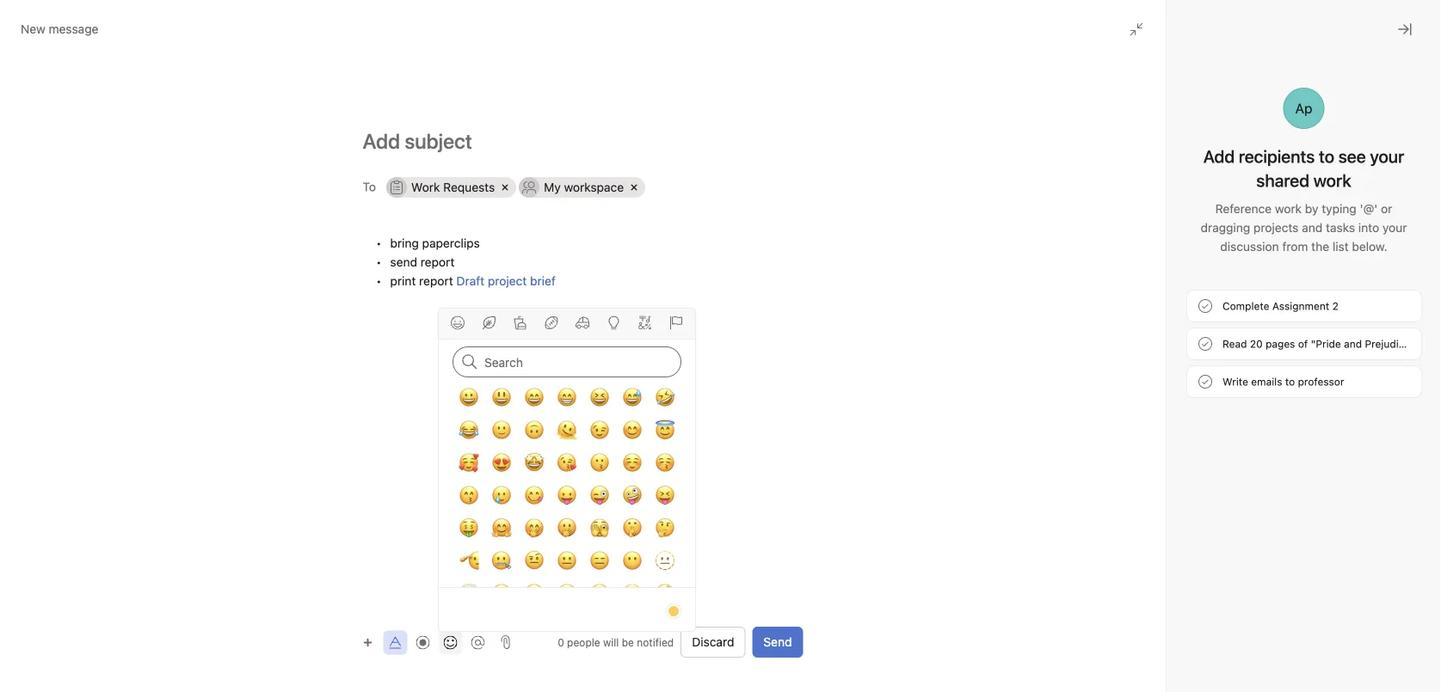 Task type: describe. For each thing, give the bounding box(es) containing it.
shared work
[[1257, 170, 1352, 191]]

print
[[390, 274, 416, 288]]

any
[[828, 357, 871, 390]]

typing
[[1322, 202, 1357, 216]]

🤐 image
[[491, 551, 512, 571]]

😮‍💨 image
[[622, 583, 643, 604]]

0 horizontal spatial of
[[851, 414, 864, 430]]

it.
[[1016, 414, 1028, 430]]

close image
[[1399, 22, 1412, 36]]

add recipients to see your shared work
[[1204, 146, 1405, 191]]

0 horizontal spatial to
[[952, 414, 964, 430]]

😛 image
[[557, 485, 577, 506]]

to for recipients
[[1319, 146, 1335, 167]]

1 horizontal spatial brief
[[1165, 428, 1191, 442]]

1 vertical spatial report
[[419, 274, 453, 288]]

expand popout to full screen image
[[1319, 279, 1333, 293]]

☺️ image
[[622, 453, 643, 473]]

minimize image
[[1347, 279, 1361, 293]]

ap
[[1296, 100, 1313, 117]]

🙄 image
[[557, 583, 577, 604]]

😬 image
[[590, 583, 610, 604]]

🤩 image
[[524, 453, 545, 473]]

1 vertical spatial add subject text field
[[977, 319, 1407, 343]]

1 archive from the left
[[678, 414, 723, 430]]

close image
[[1374, 279, 1388, 293]]

🙃 image
[[524, 420, 545, 441]]

1 horizontal spatial of
[[1299, 338, 1308, 350]]

work requests cell
[[386, 177, 517, 198]]

click
[[620, 414, 651, 430]]

a
[[867, 414, 875, 430]]

🥰 image
[[459, 453, 479, 473]]

send
[[764, 636, 792, 650]]

😑 image
[[590, 551, 610, 571]]

🫣 image
[[590, 518, 610, 539]]

😗 image
[[590, 453, 610, 473]]

minimize image
[[1130, 22, 1144, 36]]

😙 image
[[459, 485, 479, 506]]

😜 image
[[590, 485, 610, 506]]

projects
[[1254, 221, 1299, 235]]

people
[[567, 637, 600, 649]]

pages
[[1266, 338, 1296, 350]]

🤔 image
[[655, 518, 676, 539]]

🤭 image
[[524, 518, 545, 539]]

reference
[[1216, 202, 1272, 216]]

😊 image
[[622, 420, 643, 441]]

🫥 image
[[655, 551, 676, 571]]

send
[[390, 255, 417, 269]]

tasks
[[1326, 221, 1356, 235]]

🤑 image
[[459, 518, 479, 539]]

formatting image
[[389, 636, 402, 650]]

haven't
[[628, 357, 715, 390]]

work requests
[[411, 180, 495, 194]]

0 vertical spatial draft project brief link
[[457, 274, 556, 288]]

😘 image
[[557, 453, 577, 473]]

Search field
[[453, 347, 682, 378]]

your inside "add recipients to see your shared work"
[[1370, 146, 1405, 167]]

discussion
[[1221, 240, 1279, 254]]

draft project brief
[[1091, 428, 1191, 442]]

😁 image
[[557, 387, 577, 408]]

record a video image
[[416, 636, 430, 650]]

and inside reference work by typing '@' or dragging projects and tasks into your discussion from the list below.
[[1302, 221, 1323, 235]]

to for emails
[[1286, 376, 1295, 388]]

to
[[363, 180, 376, 194]]

🫡 image
[[459, 551, 479, 571]]

😂 image
[[459, 420, 479, 441]]

write emails to professor
[[1223, 376, 1345, 388]]

😆 image
[[590, 387, 610, 408]]

1 horizontal spatial the
[[771, 414, 791, 430]]

right
[[819, 414, 848, 430]]

😀 image
[[459, 387, 479, 408]]

requests
[[443, 180, 495, 194]]

🤗 image
[[491, 518, 512, 539]]



Task type: vqa. For each thing, say whether or not it's contained in the screenshot.
the topmost Completed checkbox
no



Task type: locate. For each thing, give the bounding box(es) containing it.
add
[[1204, 146, 1235, 167]]

2
[[1333, 300, 1339, 312]]

assignment
[[1273, 300, 1330, 312]]

reference work by typing '@' or dragging projects and tasks into your discussion from the list below.
[[1201, 202, 1407, 254]]

work
[[411, 180, 440, 194]]

🤫 image
[[622, 518, 643, 539]]

and
[[1302, 221, 1323, 235], [1344, 338, 1362, 350]]

from
[[1283, 240, 1309, 254]]

🫢 image
[[557, 518, 577, 539]]

0 horizontal spatial my workspace cell
[[519, 177, 646, 198]]

complete
[[1223, 300, 1270, 312]]

2 horizontal spatial to
[[1319, 146, 1335, 167]]

read
[[1223, 338, 1247, 350]]

your inside reference work by typing '@' or dragging projects and tasks into your discussion from the list below.
[[1383, 221, 1407, 235]]

2 horizontal spatial the
[[1312, 240, 1330, 254]]

1 horizontal spatial draft
[[1091, 428, 1119, 442]]

brief
[[530, 274, 556, 288], [1165, 428, 1191, 442]]

archive left it.
[[968, 414, 1013, 430]]

1 vertical spatial of
[[851, 414, 864, 430]]

archived
[[721, 357, 822, 390]]

😉 image
[[590, 420, 610, 441]]

0 vertical spatial report
[[421, 255, 455, 269]]

1 horizontal spatial archive
[[968, 414, 1013, 430]]

into
[[1359, 221, 1380, 235]]

0 horizontal spatial archive
[[678, 414, 723, 430]]

row containing work requests
[[386, 177, 800, 202]]

draft inside bring paperclips send report print report draft project brief
[[457, 274, 485, 288]]

see
[[1339, 146, 1366, 167]]

click the archive icon in the top right of a notification to archive it.
[[620, 414, 1028, 430]]

notified
[[637, 637, 674, 649]]

0 vertical spatial brief
[[530, 274, 556, 288]]

emoji image
[[444, 636, 457, 650]]

my right requests
[[544, 180, 561, 194]]

notification
[[878, 414, 948, 430]]

0 vertical spatial project
[[488, 274, 527, 288]]

bring
[[390, 236, 419, 250]]

you haven't archived any notifications yet.
[[577, 357, 1071, 390]]

1 horizontal spatial add subject text field
[[977, 319, 1407, 343]]

20
[[1250, 338, 1263, 350]]

😏 image
[[491, 583, 512, 604]]

dialog containing my workspace
[[977, 267, 1407, 693]]

brief inside bring paperclips send report print report draft project brief
[[530, 274, 556, 288]]

0 horizontal spatial the
[[654, 414, 674, 430]]

😶‍🌫️ image
[[459, 583, 479, 604]]

project
[[488, 274, 527, 288], [1123, 428, 1162, 442]]

report
[[421, 255, 455, 269], [419, 274, 453, 288]]

the right the in
[[771, 414, 791, 430]]

to inside "add recipients to see your shared work"
[[1319, 146, 1335, 167]]

🤣 image
[[655, 387, 676, 408]]

draft
[[457, 274, 485, 288], [1091, 428, 1119, 442]]

1 horizontal spatial project
[[1123, 428, 1162, 442]]

my
[[544, 180, 561, 194], [1179, 362, 1196, 376]]

😒 image
[[524, 583, 545, 604]]

professor
[[1298, 376, 1345, 388]]

in
[[756, 414, 767, 430]]

🤨 image
[[524, 551, 545, 571]]

your down or
[[1383, 221, 1407, 235]]

my workspace
[[544, 180, 624, 194], [1179, 362, 1259, 376]]

0 horizontal spatial workspace
[[564, 180, 624, 194]]

1 vertical spatial my workspace cell
[[1154, 359, 1280, 380]]

2 vertical spatial to
[[952, 414, 964, 430]]

😄 image
[[524, 387, 545, 408]]

0 vertical spatial draft
[[457, 274, 485, 288]]

bring paperclips send report print report draft project brief
[[390, 236, 556, 288]]

draft right it.
[[1091, 428, 1119, 442]]

you
[[577, 357, 622, 390]]

dragging
[[1201, 221, 1251, 235]]

icon
[[727, 414, 753, 430]]

😝 image
[[655, 485, 676, 506]]

read 20 pages of "pride and prejudice"
[[1223, 338, 1416, 350]]

list
[[1333, 240, 1349, 254]]

will
[[603, 637, 619, 649]]

1 vertical spatial and
[[1344, 338, 1362, 350]]

the inside reference work by typing '@' or dragging projects and tasks into your discussion from the list below.
[[1312, 240, 1330, 254]]

2 archive from the left
[[968, 414, 1013, 430]]

0 people will be notified
[[558, 637, 674, 649]]

row
[[386, 177, 800, 202]]

notifications yet.
[[877, 357, 1071, 390]]

prejudice"
[[1365, 338, 1416, 350]]

0 horizontal spatial add subject text field
[[342, 127, 824, 155]]

by
[[1305, 202, 1319, 216]]

0 horizontal spatial and
[[1302, 221, 1323, 235]]

"pride
[[1311, 338, 1341, 350]]

dialog
[[977, 267, 1407, 693]]

archive
[[678, 414, 723, 430], [968, 414, 1013, 430]]

discard
[[692, 636, 734, 650]]

😃 image
[[491, 387, 512, 408]]

1 vertical spatial to
[[1286, 376, 1295, 388]]

1 horizontal spatial my workspace cell
[[1154, 359, 1280, 380]]

the left list on the top right of page
[[1312, 240, 1330, 254]]

emails
[[1252, 376, 1283, 388]]

1 horizontal spatial my
[[1179, 362, 1196, 376]]

0 vertical spatial add subject text field
[[342, 127, 824, 155]]

new message
[[21, 22, 99, 36]]

🥲 image
[[491, 485, 512, 506]]

of
[[1299, 338, 1308, 350], [851, 414, 864, 430]]

draft down paperclips
[[457, 274, 485, 288]]

😋 image
[[524, 485, 545, 506]]

😅 image
[[622, 387, 643, 408]]

😇 image
[[655, 420, 676, 441]]

to right emails
[[1286, 376, 1295, 388]]

project inside bring paperclips send report print report draft project brief
[[488, 274, 527, 288]]

at mention image
[[471, 636, 485, 650]]

0 horizontal spatial brief
[[530, 274, 556, 288]]

to right notification
[[952, 414, 964, 430]]

0 vertical spatial my workspace
[[544, 180, 624, 194]]

0 horizontal spatial draft project brief link
[[457, 274, 556, 288]]

😚 image
[[655, 453, 676, 473]]

🤥 image
[[655, 583, 676, 604]]

report down paperclips
[[421, 255, 455, 269]]

workspace
[[564, 180, 624, 194], [1199, 362, 1259, 376]]

🙂 image
[[491, 420, 512, 441]]

send button
[[753, 627, 803, 658]]

new
[[21, 22, 45, 36]]

0 horizontal spatial my workspace
[[544, 180, 624, 194]]

insert an object image
[[363, 638, 373, 648]]

your
[[1370, 146, 1405, 167], [1383, 221, 1407, 235]]

1 vertical spatial brief
[[1165, 428, 1191, 442]]

my for the rightmost my workspace cell
[[1179, 362, 1196, 376]]

complete assignment 2
[[1223, 300, 1339, 312]]

brief down my workspace row
[[1165, 428, 1191, 442]]

😶 image
[[622, 551, 643, 571]]

of left a at bottom
[[851, 414, 864, 430]]

archive right "😇" "icon"
[[678, 414, 723, 430]]

0 vertical spatial workspace
[[564, 180, 624, 194]]

0 vertical spatial my workspace cell
[[519, 177, 646, 198]]

1 vertical spatial your
[[1383, 221, 1407, 235]]

0 vertical spatial to
[[1319, 146, 1335, 167]]

Add subject text field
[[342, 127, 824, 155], [977, 319, 1407, 343]]

1 vertical spatial my workspace
[[1179, 362, 1259, 376]]

0 horizontal spatial draft
[[457, 274, 485, 288]]

0 vertical spatial and
[[1302, 221, 1323, 235]]

😍 image
[[491, 453, 512, 473]]

brief up 'search' 'field'
[[530, 274, 556, 288]]

1 vertical spatial my
[[1179, 362, 1196, 376]]

write
[[1223, 376, 1249, 388]]

0 vertical spatial of
[[1299, 338, 1308, 350]]

the
[[1312, 240, 1330, 254], [654, 414, 674, 430], [771, 414, 791, 430]]

my workspace row
[[1021, 359, 1383, 384]]

1 vertical spatial workspace
[[1199, 362, 1259, 376]]

1 horizontal spatial to
[[1286, 376, 1295, 388]]

to
[[1319, 146, 1335, 167], [1286, 376, 1295, 388], [952, 414, 964, 430]]

1 horizontal spatial and
[[1344, 338, 1362, 350]]

and right the "pride at the right
[[1344, 338, 1362, 350]]

1 vertical spatial draft
[[1091, 428, 1119, 442]]

hide sidebar image
[[22, 14, 36, 28]]

0
[[558, 637, 564, 649]]

🫠 image
[[557, 420, 577, 441]]

my for the top my workspace cell
[[544, 180, 561, 194]]

1 vertical spatial draft project brief link
[[1091, 428, 1191, 442]]

your right see
[[1370, 146, 1405, 167]]

my workspace cell
[[519, 177, 646, 198], [1154, 359, 1280, 380]]

1 horizontal spatial draft project brief link
[[1091, 428, 1191, 442]]

0 horizontal spatial my
[[544, 180, 561, 194]]

0 vertical spatial your
[[1370, 146, 1405, 167]]

'@'
[[1360, 202, 1378, 216]]

toolbar
[[356, 630, 494, 655]]

the down 🤣 image
[[654, 414, 674, 430]]

message
[[49, 22, 99, 36]]

and down the by
[[1302, 221, 1323, 235]]

1 horizontal spatial my workspace
[[1179, 362, 1259, 376]]

be
[[622, 637, 634, 649]]

0 vertical spatial my
[[544, 180, 561, 194]]

recipients
[[1239, 146, 1315, 167]]

to left see
[[1319, 146, 1335, 167]]

below.
[[1352, 240, 1388, 254]]

or
[[1381, 202, 1393, 216]]

my left "write"
[[1179, 362, 1196, 376]]

work
[[1275, 202, 1302, 216]]

🤪 image
[[622, 485, 643, 506]]

0 horizontal spatial project
[[488, 274, 527, 288]]

1 horizontal spatial workspace
[[1199, 362, 1259, 376]]

discard button
[[681, 627, 746, 658]]

report right print
[[419, 274, 453, 288]]

draft inside dialog
[[1091, 428, 1119, 442]]

😐 image
[[557, 551, 577, 571]]

paperclips
[[422, 236, 480, 250]]

top
[[795, 414, 815, 430]]

draft project brief link
[[457, 274, 556, 288], [1091, 428, 1191, 442]]

of right pages
[[1299, 338, 1308, 350]]

1 vertical spatial project
[[1123, 428, 1162, 442]]



